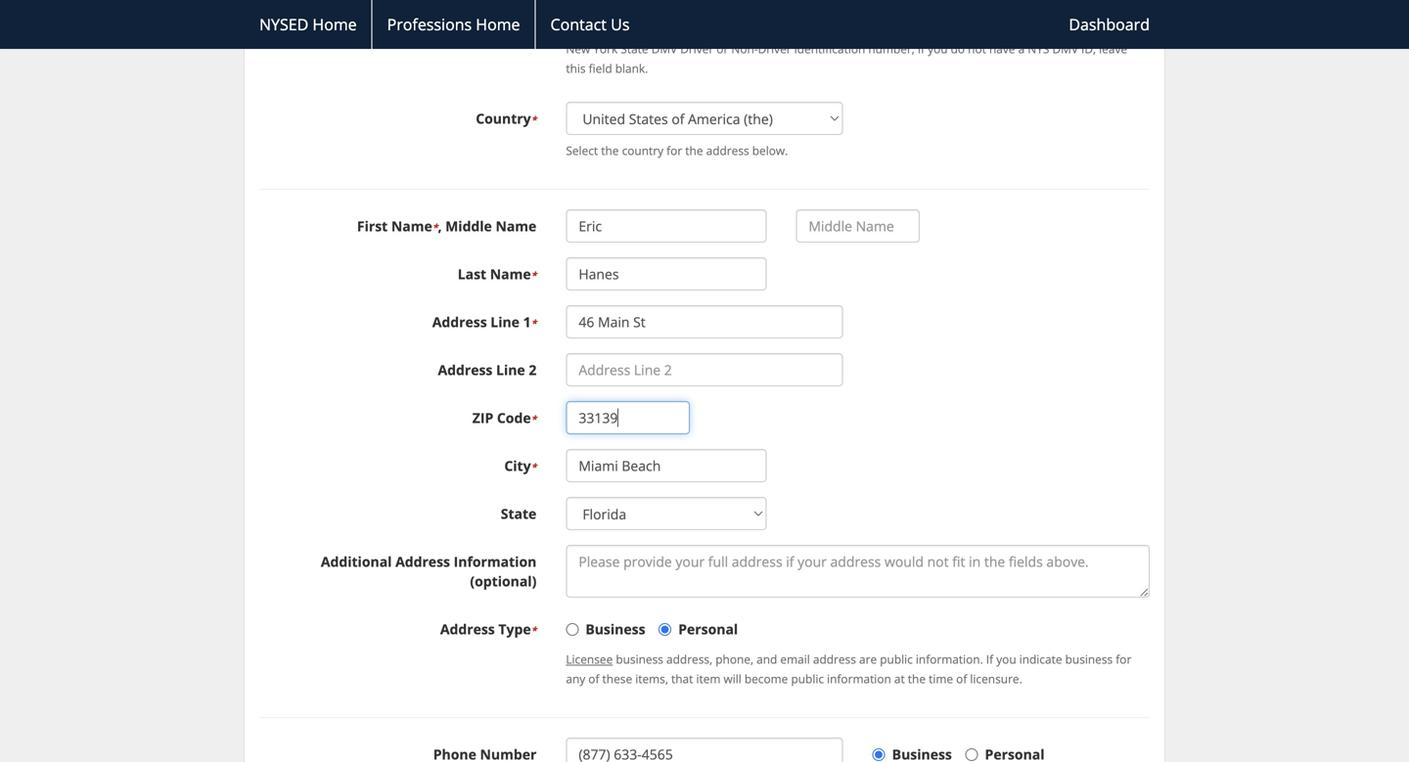 Task type: vqa. For each thing, say whether or not it's contained in the screenshot.
option
no



Task type: locate. For each thing, give the bounding box(es) containing it.
0 horizontal spatial you
[[928, 41, 948, 57]]

1
[[523, 313, 531, 331]]

0 horizontal spatial state
[[501, 505, 537, 523]]

Middle Name text field
[[796, 210, 920, 243]]

driver right or at the right top of page
[[758, 41, 791, 57]]

0 horizontal spatial business
[[616, 652, 664, 668]]

2
[[529, 361, 537, 379]]

dashboard link
[[1055, 0, 1165, 49]]

0 vertical spatial address
[[706, 143, 749, 159]]

0 horizontal spatial nys
[[456, 8, 483, 26]]

home right nysed at the top of the page
[[313, 14, 357, 35]]

line left 2 at the left of the page
[[496, 361, 525, 379]]

address inside additional address information (optional)
[[395, 553, 450, 571]]

the right country
[[685, 143, 703, 159]]

0 horizontal spatial public
[[791, 672, 824, 687]]

zip
[[472, 409, 494, 427]]

of
[[589, 672, 599, 687], [956, 672, 967, 687]]

0 horizontal spatial personal radio
[[659, 624, 672, 636]]

dmv left id
[[486, 8, 518, 26]]

state
[[621, 41, 649, 57], [501, 505, 537, 523]]

you inside new york state dmv driver or non-driver identification number; if you do not have a nys dmv id, leave this field blank.
[[928, 41, 948, 57]]

0 vertical spatial nys
[[456, 8, 483, 26]]

name right middle
[[496, 217, 537, 236]]

personal radio down licensure.
[[966, 749, 978, 762]]

address left type
[[440, 620, 495, 639]]

for
[[667, 143, 682, 159], [1116, 652, 1132, 668]]

business
[[616, 652, 664, 668], [1065, 652, 1113, 668]]

last
[[458, 265, 487, 284]]

nys
[[456, 8, 483, 26], [1028, 41, 1050, 57]]

id,
[[1082, 41, 1096, 57]]

contact
[[551, 14, 607, 35]]

0 vertical spatial you
[[928, 41, 948, 57]]

nysed home
[[259, 14, 357, 35]]

state up blank.
[[621, 41, 649, 57]]

dmv
[[486, 8, 518, 26], [652, 41, 677, 57], [1053, 41, 1079, 57]]

line for 1
[[491, 313, 520, 331]]

0 horizontal spatial home
[[313, 14, 357, 35]]

first
[[357, 217, 388, 236]]

address for address line 1 *
[[432, 313, 487, 331]]

home left id
[[476, 14, 520, 35]]

nys left id
[[456, 8, 483, 26]]

1 horizontal spatial state
[[621, 41, 649, 57]]

line left 1 at top left
[[491, 313, 520, 331]]

1 horizontal spatial nys
[[1028, 41, 1050, 57]]

identification
[[795, 41, 865, 57]]

1 vertical spatial nys
[[1028, 41, 1050, 57]]

name for last
[[490, 265, 531, 284]]

1 horizontal spatial business
[[1065, 652, 1113, 668]]

if
[[986, 652, 994, 668]]

do
[[951, 41, 965, 57]]

address line 1 *
[[432, 313, 537, 331]]

2 horizontal spatial the
[[908, 672, 926, 687]]

1 horizontal spatial home
[[476, 14, 520, 35]]

the right select at the left
[[601, 143, 619, 159]]

1 vertical spatial line
[[496, 361, 525, 379]]

0 horizontal spatial address
[[706, 143, 749, 159]]

address for below.
[[706, 143, 749, 159]]

First Name text field
[[566, 210, 767, 243]]

and
[[757, 652, 777, 668]]

1 horizontal spatial for
[[1116, 652, 1132, 668]]

personal radio up address,
[[659, 624, 672, 636]]

address
[[432, 313, 487, 331], [438, 361, 493, 379], [395, 553, 450, 571], [440, 620, 495, 639]]

1 vertical spatial you
[[997, 652, 1017, 668]]

1 driver from the left
[[680, 41, 714, 57]]

address left "below."
[[706, 143, 749, 159]]

you
[[928, 41, 948, 57], [997, 652, 1017, 668]]

1 horizontal spatial address
[[813, 652, 856, 668]]

personal radio for business option
[[966, 749, 978, 762]]

address inside the business address, phone, and email address are public information. if you indicate business for any of these items, that item will become public information at the time of licensure.
[[813, 652, 856, 668]]

address up "information"
[[813, 652, 856, 668]]

name for first
[[391, 217, 432, 236]]

(optional)
[[470, 572, 537, 591]]

of right the time
[[956, 672, 967, 687]]

public down email at the right bottom of page
[[791, 672, 824, 687]]

information.
[[916, 652, 983, 668]]

* inside first name * , middle name
[[432, 221, 438, 235]]

the
[[601, 143, 619, 159], [685, 143, 703, 159], [908, 672, 926, 687]]

these
[[602, 672, 632, 687]]

0 vertical spatial line
[[491, 313, 520, 331]]

address up zip
[[438, 361, 493, 379]]

address
[[706, 143, 749, 159], [813, 652, 856, 668]]

state inside new york state dmv driver or non-driver identification number; if you do not have a nys dmv id, leave this field blank.
[[621, 41, 649, 57]]

city *
[[504, 457, 537, 475]]

* inside address type *
[[531, 624, 537, 638]]

driver left or at the right top of page
[[680, 41, 714, 57]]

1 horizontal spatial of
[[956, 672, 967, 687]]

personal
[[678, 620, 738, 639]]

nys right a
[[1028, 41, 1050, 57]]

information
[[454, 553, 537, 571]]

number;
[[869, 41, 915, 57]]

1 vertical spatial personal radio
[[966, 749, 978, 762]]

0 vertical spatial state
[[621, 41, 649, 57]]

blank.
[[615, 61, 648, 77]]

home
[[313, 14, 357, 35], [476, 14, 520, 35]]

state down the city
[[501, 505, 537, 523]]

code
[[497, 409, 531, 427]]

0 horizontal spatial for
[[667, 143, 682, 159]]

licensee
[[566, 652, 613, 668]]

or
[[717, 41, 729, 57]]

professions home
[[387, 14, 520, 35]]

dmv down 'nys dmv id' text box
[[652, 41, 677, 57]]

country
[[476, 109, 531, 128]]

1 vertical spatial address
[[813, 652, 856, 668]]

address for are
[[813, 652, 856, 668]]

Personal radio
[[659, 624, 672, 636], [966, 749, 978, 762]]

for right indicate
[[1116, 652, 1132, 668]]

public up at
[[880, 652, 913, 668]]

2 business from the left
[[1065, 652, 1113, 668]]

0 horizontal spatial driver
[[680, 41, 714, 57]]

nys dmv id
[[456, 8, 537, 26]]

2 home from the left
[[476, 14, 520, 35]]

dmv left id,
[[1053, 41, 1079, 57]]

a
[[1018, 41, 1025, 57]]

professions home link
[[372, 0, 535, 49]]

line
[[491, 313, 520, 331], [496, 361, 525, 379]]

business up items, at the bottom left of page
[[616, 652, 664, 668]]

0 vertical spatial for
[[667, 143, 682, 159]]

any
[[566, 672, 585, 687]]

dashboard
[[1069, 14, 1150, 35]]

0 vertical spatial public
[[880, 652, 913, 668]]

1 home from the left
[[313, 14, 357, 35]]

address for address type *
[[440, 620, 495, 639]]

name left , on the left of page
[[391, 217, 432, 236]]

city
[[504, 457, 531, 475]]

1 vertical spatial for
[[1116, 652, 1132, 668]]

non-
[[732, 41, 758, 57]]

public
[[880, 652, 913, 668], [791, 672, 824, 687]]

information
[[827, 672, 891, 687]]

business right indicate
[[1065, 652, 1113, 668]]

country *
[[476, 109, 537, 128]]

address right additional
[[395, 553, 450, 571]]

0 vertical spatial personal radio
[[659, 624, 672, 636]]

of right any
[[589, 672, 599, 687]]

*
[[531, 113, 537, 127], [432, 221, 438, 235], [531, 269, 537, 283], [531, 317, 537, 331], [531, 413, 537, 426], [531, 461, 537, 474], [531, 624, 537, 638]]

1 horizontal spatial driver
[[758, 41, 791, 57]]

for right country
[[667, 143, 682, 159]]

middle
[[445, 217, 492, 236]]

address down "last"
[[432, 313, 487, 331]]

2 horizontal spatial dmv
[[1053, 41, 1079, 57]]

york
[[593, 41, 618, 57]]

name
[[391, 217, 432, 236], [496, 217, 537, 236], [490, 265, 531, 284]]

indicate
[[1020, 652, 1062, 668]]

nysed home link
[[245, 0, 372, 49]]

name right "last"
[[490, 265, 531, 284]]

1 horizontal spatial you
[[997, 652, 1017, 668]]

0 horizontal spatial of
[[589, 672, 599, 687]]

1 horizontal spatial personal radio
[[966, 749, 978, 762]]

driver
[[680, 41, 714, 57], [758, 41, 791, 57]]

line for 2
[[496, 361, 525, 379]]

this
[[566, 61, 586, 77]]

new york state dmv driver or non-driver identification number; if you do not have a nys dmv id, leave this field blank.
[[566, 41, 1128, 77]]

the right at
[[908, 672, 926, 687]]



Task type: describe. For each thing, give the bounding box(es) containing it.
new
[[566, 41, 590, 57]]

1 vertical spatial state
[[501, 505, 537, 523]]

business
[[586, 620, 646, 639]]

licensure.
[[970, 672, 1023, 687]]

Please provide your full address if your address would not fit in the fields above. text field
[[566, 545, 1150, 598]]

type
[[499, 620, 531, 639]]

additional
[[321, 553, 392, 571]]

ZIP Code text field
[[566, 401, 690, 435]]

item
[[696, 672, 721, 687]]

are
[[859, 652, 877, 668]]

select
[[566, 143, 598, 159]]

that
[[671, 672, 693, 687]]

phone,
[[716, 652, 754, 668]]

items,
[[635, 672, 668, 687]]

home for professions home
[[476, 14, 520, 35]]

address,
[[667, 652, 713, 668]]

become
[[745, 672, 788, 687]]

address type *
[[440, 620, 537, 639]]

first name * , middle name
[[357, 217, 537, 236]]

zip code *
[[472, 409, 537, 427]]

* inside last name *
[[531, 269, 537, 283]]

Last Name text field
[[566, 258, 767, 291]]

1 horizontal spatial dmv
[[652, 41, 677, 57]]

leave
[[1099, 41, 1128, 57]]

,
[[438, 217, 442, 236]]

1 vertical spatial public
[[791, 672, 824, 687]]

Phone Number text field
[[566, 738, 843, 762]]

field
[[589, 61, 612, 77]]

below.
[[752, 143, 788, 159]]

the inside the business address, phone, and email address are public information. if you indicate business for any of these items, that item will become public information at the time of licensure.
[[908, 672, 926, 687]]

1 horizontal spatial public
[[880, 652, 913, 668]]

nys inside new york state dmv driver or non-driver identification number; if you do not have a nys dmv id, leave this field blank.
[[1028, 41, 1050, 57]]

country
[[622, 143, 664, 159]]

home for nysed home
[[313, 14, 357, 35]]

you inside the business address, phone, and email address are public information. if you indicate business for any of these items, that item will become public information at the time of licensure.
[[997, 652, 1017, 668]]

Address Line 1 text field
[[566, 306, 843, 339]]

select the country for the address below.
[[566, 143, 788, 159]]

us
[[611, 14, 630, 35]]

time
[[929, 672, 953, 687]]

2 driver from the left
[[758, 41, 791, 57]]

contact us
[[551, 14, 630, 35]]

last name *
[[458, 265, 537, 284]]

2 of from the left
[[956, 672, 967, 687]]

1 of from the left
[[589, 672, 599, 687]]

will
[[724, 672, 742, 687]]

* inside zip code *
[[531, 413, 537, 426]]

* inside the "city *"
[[531, 461, 537, 474]]

professions
[[387, 14, 472, 35]]

0 horizontal spatial the
[[601, 143, 619, 159]]

personal radio for business radio
[[659, 624, 672, 636]]

if
[[918, 41, 925, 57]]

nysed
[[259, 14, 309, 35]]

1 business from the left
[[616, 652, 664, 668]]

contact us link
[[535, 0, 644, 49]]

City text field
[[566, 449, 767, 483]]

email
[[780, 652, 810, 668]]

address line 2
[[438, 361, 537, 379]]

1 horizontal spatial the
[[685, 143, 703, 159]]

0 horizontal spatial dmv
[[486, 8, 518, 26]]

Business radio
[[566, 624, 579, 636]]

* inside address line 1 *
[[531, 317, 537, 331]]

additional address information (optional)
[[321, 553, 537, 591]]

Business radio
[[873, 749, 885, 762]]

have
[[989, 41, 1015, 57]]

Address Line 2 text field
[[566, 354, 843, 387]]

business address, phone, and email address are public information. if you indicate business for any of these items, that item will become public information at the time of licensure.
[[566, 652, 1132, 687]]

address for address line 2
[[438, 361, 493, 379]]

for inside the business address, phone, and email address are public information. if you indicate business for any of these items, that item will become public information at the time of licensure.
[[1116, 652, 1132, 668]]

not
[[968, 41, 986, 57]]

* inside country *
[[531, 113, 537, 127]]

id
[[522, 8, 537, 26]]

NYS DMV ID text field
[[566, 0, 767, 33]]

at
[[894, 672, 905, 687]]



